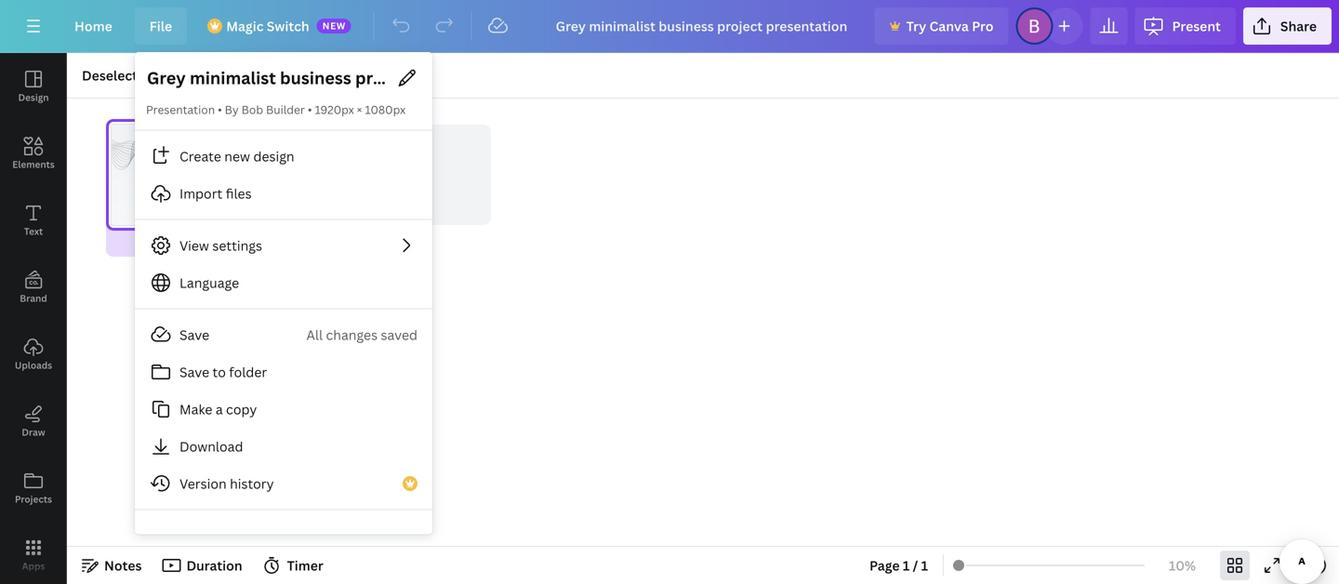 Task type: describe. For each thing, give the bounding box(es) containing it.
import files button
[[135, 175, 433, 212]]

page
[[870, 557, 900, 575]]

uploads button
[[0, 321, 67, 388]]

business
[[180, 158, 222, 171]]

duration button
[[157, 551, 250, 581]]

builder
[[266, 102, 305, 117]]

design button
[[0, 53, 67, 120]]

share button
[[1244, 7, 1332, 45]]

view settings
[[180, 237, 262, 254]]

download button
[[135, 428, 433, 465]]

to
[[213, 363, 226, 381]]

main menu bar
[[0, 0, 1340, 53]]

2 horizontal spatial 1
[[922, 557, 929, 575]]

language
[[180, 274, 239, 292]]

Design title text field
[[541, 7, 868, 45]]

share
[[1281, 17, 1318, 35]]

all changes saved
[[307, 326, 418, 344]]

magic
[[226, 17, 264, 35]]

save to folder
[[180, 363, 267, 381]]

elements
[[12, 158, 55, 171]]

save to folder button
[[135, 354, 433, 391]]

version history button
[[135, 465, 433, 502]]

create new design
[[180, 147, 295, 165]]

copy
[[226, 401, 257, 418]]

try canva pro button
[[875, 7, 1009, 45]]

save for save
[[180, 326, 209, 344]]

present button
[[1136, 7, 1236, 45]]

make a copy
[[180, 401, 257, 418]]

deselect page button
[[74, 60, 179, 90]]

page
[[141, 67, 171, 84]]

present
[[1173, 17, 1222, 35]]

1920px
[[315, 102, 354, 117]]

create
[[180, 147, 221, 165]]

file button
[[135, 7, 187, 45]]

all
[[307, 326, 323, 344]]

save for save to folder
[[180, 363, 209, 381]]

apps
[[22, 560, 45, 573]]

folder
[[229, 363, 267, 381]]

saved
[[381, 326, 418, 344]]

www.reallygreatsite.com
[[173, 198, 229, 202]]

create new design button
[[135, 138, 433, 175]]

0 horizontal spatial 1
[[198, 234, 204, 250]]

notes button
[[74, 551, 149, 581]]

canva
[[930, 17, 969, 35]]

make a copy button
[[135, 391, 433, 428]]

version
[[180, 475, 227, 493]]

projects
[[15, 493, 52, 506]]

apps button
[[0, 522, 67, 584]]

side panel tab list
[[0, 53, 67, 584]]

text
[[24, 225, 43, 238]]

import files
[[180, 185, 252, 202]]

home
[[74, 17, 112, 35]]

new
[[225, 147, 250, 165]]



Task type: locate. For each thing, give the bounding box(es) containing it.
2 save from the top
[[180, 363, 209, 381]]

1 vertical spatial save
[[180, 363, 209, 381]]

timer
[[287, 557, 324, 575]]

1920px × 1080px
[[315, 102, 406, 117]]

1
[[198, 234, 204, 250], [903, 557, 910, 575], [922, 557, 929, 575]]

1 horizontal spatial 1
[[903, 557, 910, 575]]

×
[[357, 102, 362, 117]]

projects button
[[0, 455, 67, 522]]

save up 'save to folder'
[[180, 326, 209, 344]]

1 save from the top
[[180, 326, 209, 344]]

by
[[225, 102, 239, 117]]

try canva pro
[[907, 17, 994, 35]]

/
[[913, 557, 919, 575]]

version history
[[180, 475, 274, 493]]

timer button
[[257, 551, 331, 581]]

save
[[180, 326, 209, 344], [180, 363, 209, 381]]

view
[[180, 237, 209, 254]]

design
[[254, 147, 295, 165]]

brand button
[[0, 254, 67, 321]]

save inside button
[[180, 363, 209, 381]]

settings
[[212, 237, 262, 254]]

language button
[[135, 264, 433, 301]]

1 right /
[[922, 557, 929, 575]]

1 left /
[[903, 557, 910, 575]]

magic switch
[[226, 17, 310, 35]]

notes
[[104, 557, 142, 575]]

pro
[[972, 17, 994, 35]]

download
[[180, 438, 243, 455]]

deselect page
[[82, 67, 171, 84]]

text button
[[0, 187, 67, 254]]

1 left settings
[[198, 234, 204, 250]]

bob
[[242, 102, 263, 117]]

elements button
[[0, 120, 67, 187]]

brand
[[20, 292, 47, 305]]

try
[[907, 17, 927, 35]]

home link
[[60, 7, 127, 45]]

import
[[180, 185, 223, 202]]

0 vertical spatial save
[[180, 326, 209, 344]]

changes
[[326, 326, 378, 344]]

draw button
[[0, 388, 67, 455]]

presentation
[[146, 102, 215, 117]]

view settings button
[[135, 227, 433, 264]]

10%
[[1170, 557, 1197, 575]]

page 1 / 1
[[870, 557, 929, 575]]

Design title text field
[[146, 63, 388, 93]]

uploads
[[15, 359, 52, 372]]

10% button
[[1153, 551, 1213, 581]]

make
[[180, 401, 213, 418]]

draw
[[22, 426, 45, 439]]

deselect
[[82, 67, 138, 84]]

by bob builder
[[225, 102, 305, 117]]

a
[[216, 401, 223, 418]]

files
[[226, 185, 252, 202]]

design
[[18, 91, 49, 104]]

history
[[230, 475, 274, 493]]

save left to
[[180, 363, 209, 381]]

project
[[159, 167, 245, 197]]

file
[[150, 17, 172, 35]]

new
[[323, 20, 346, 32]]

switch
[[267, 17, 310, 35]]

1080px
[[365, 102, 406, 117]]

duration
[[187, 557, 243, 575]]



Task type: vqa. For each thing, say whether or not it's contained in the screenshot.
SAVE for Save to folder
yes



